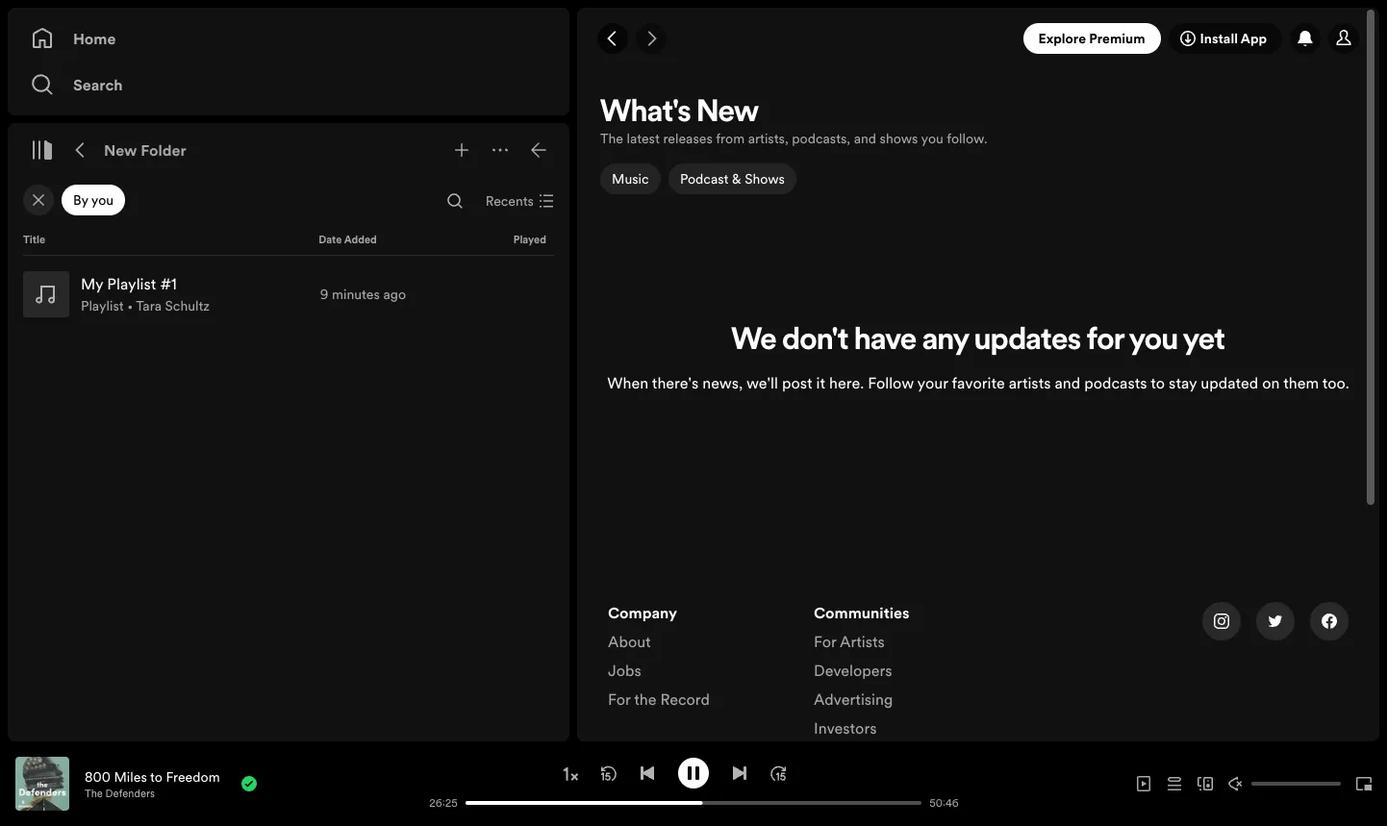 Task type: vqa. For each thing, say whether or not it's contained in the screenshot.
7th Ago from the bottom
no



Task type: locate. For each thing, give the bounding box(es) containing it.
0 horizontal spatial and
[[854, 129, 876, 148]]

you
[[921, 129, 944, 148], [91, 190, 114, 210], [1129, 326, 1178, 357]]

investors link
[[814, 717, 877, 746]]

1 vertical spatial you
[[91, 190, 114, 210]]

the inside 800 miles to freedom the defenders
[[85, 786, 103, 801]]

podcasts,
[[792, 129, 851, 148]]

you right the for
[[1129, 326, 1178, 357]]

skip forward 15 seconds image
[[771, 765, 786, 781]]

to
[[1151, 372, 1165, 393], [150, 767, 163, 786]]

you inside by you option
[[91, 190, 114, 210]]

them
[[1283, 372, 1319, 393]]

1 horizontal spatial the
[[600, 129, 623, 148]]

list
[[608, 602, 791, 717], [814, 602, 997, 767]]

None search field
[[439, 186, 470, 216]]

search in your library image
[[447, 193, 462, 209]]

when there's news, we'll post it here. follow your favorite artists and podcasts to stay updated on them too.
[[607, 372, 1349, 393]]

on
[[1262, 372, 1280, 393]]

0 vertical spatial the
[[600, 129, 623, 148]]

none search field inside main "element"
[[439, 186, 470, 216]]

the
[[600, 129, 623, 148], [85, 786, 103, 801]]

list containing communities
[[814, 602, 997, 767]]

from
[[716, 129, 745, 148]]

company about jobs for the record
[[608, 602, 710, 710]]

company
[[608, 602, 677, 623]]

miles
[[114, 767, 147, 786]]

podcast & shows
[[680, 169, 785, 189]]

the defenders link
[[85, 786, 155, 801]]

updates
[[975, 326, 1081, 357]]

install
[[1200, 29, 1238, 48]]

the left defenders
[[85, 786, 103, 801]]

your
[[917, 372, 948, 393]]

1 vertical spatial to
[[150, 767, 163, 786]]

install app
[[1200, 29, 1267, 48]]

group containing playlist
[[15, 264, 562, 325]]

2 list from the left
[[814, 602, 997, 767]]

26:25
[[429, 796, 458, 810]]

800
[[85, 767, 111, 786]]

developers
[[814, 660, 892, 681]]

you right 'by'
[[91, 190, 114, 210]]

played
[[513, 233, 546, 247]]

what's new image
[[1298, 31, 1313, 46]]

now playing: 800 miles to freedom by the defenders footer
[[15, 757, 419, 811]]

for left the artists
[[814, 631, 836, 652]]

0 horizontal spatial you
[[91, 190, 114, 210]]

0 horizontal spatial the
[[85, 786, 103, 801]]

0 horizontal spatial for
[[608, 688, 631, 710]]

for
[[814, 631, 836, 652], [608, 688, 631, 710]]

to left stay
[[1151, 372, 1165, 393]]

0 horizontal spatial list
[[608, 602, 791, 717]]

to right miles
[[150, 767, 163, 786]]

previous image
[[640, 765, 655, 781]]

you right shows on the top of page
[[921, 129, 944, 148]]

1 horizontal spatial to
[[1151, 372, 1165, 393]]

artists
[[840, 631, 885, 652]]

50:46
[[929, 796, 959, 810]]

0 vertical spatial to
[[1151, 372, 1165, 393]]

playlist • tara schultz
[[81, 296, 210, 316]]

group
[[15, 264, 562, 325]]

new
[[697, 98, 759, 129], [104, 139, 137, 161]]

1 horizontal spatial list
[[814, 602, 997, 767]]

i remember everything (feat. kacey musgraves) - song and lyrics by zach bryan, kacey musgraves | spotify element
[[577, 92, 1380, 826]]

1 vertical spatial new
[[104, 139, 137, 161]]

new up podcast & shows
[[697, 98, 759, 129]]

the left latest
[[600, 129, 623, 148]]

top bar and user menu element
[[577, 8, 1380, 69]]

2 horizontal spatial you
[[1129, 326, 1178, 357]]

title
[[23, 233, 45, 247]]

have
[[854, 326, 917, 357]]

podcasts
[[1084, 372, 1147, 393]]

shows
[[744, 169, 785, 189]]

about link
[[608, 631, 651, 660]]

new left the folder
[[104, 139, 137, 161]]

1 horizontal spatial you
[[921, 129, 944, 148]]

for
[[1087, 326, 1124, 357]]

go forward image
[[643, 31, 659, 46]]

for inside company about jobs for the record
[[608, 688, 631, 710]]

0 vertical spatial you
[[921, 129, 944, 148]]

1 list from the left
[[608, 602, 791, 717]]

date added
[[319, 233, 377, 247]]

there's
[[652, 372, 699, 393]]

1 horizontal spatial and
[[1055, 372, 1081, 393]]

for left the
[[608, 688, 631, 710]]

and right the artists
[[1055, 372, 1081, 393]]

1 vertical spatial for
[[608, 688, 631, 710]]

here.
[[829, 372, 864, 393]]

0 vertical spatial for
[[814, 631, 836, 652]]

home
[[73, 28, 116, 49]]

you inside what's new the latest releases from artists, podcasts, and shows you follow.
[[921, 129, 944, 148]]

for artists link
[[814, 631, 885, 660]]

instagram image
[[1214, 613, 1229, 629]]

playlist
[[81, 296, 124, 316]]

1 vertical spatial the
[[85, 786, 103, 801]]

0 horizontal spatial to
[[150, 767, 163, 786]]

recents
[[486, 191, 534, 211]]

and left shows on the top of page
[[854, 129, 876, 148]]

1 horizontal spatial for
[[814, 631, 836, 652]]

player controls element
[[247, 758, 968, 810]]

clear filters image
[[31, 192, 46, 208]]

0 vertical spatial new
[[697, 98, 759, 129]]

0 horizontal spatial new
[[104, 139, 137, 161]]

shows
[[880, 129, 918, 148]]

and
[[854, 129, 876, 148], [1055, 372, 1081, 393]]

about
[[608, 631, 651, 652]]

change speed image
[[561, 765, 580, 784]]

1 horizontal spatial new
[[697, 98, 759, 129]]

home link
[[31, 19, 546, 58]]

app
[[1241, 29, 1267, 48]]

0 vertical spatial and
[[854, 129, 876, 148]]



Task type: describe. For each thing, give the bounding box(es) containing it.
latest
[[627, 129, 660, 148]]

to inside 800 miles to freedom the defenders
[[150, 767, 163, 786]]

By you checkbox
[[62, 185, 125, 215]]

go back image
[[605, 31, 620, 46]]

explore premium button
[[1023, 23, 1161, 54]]

to inside i remember everything (feat. kacey musgraves) - song and lyrics by zach bryan, kacey musgraves | spotify element
[[1151, 372, 1165, 393]]

tara
[[136, 296, 162, 316]]

premium
[[1089, 29, 1145, 48]]

Podcast & Shows checkbox
[[668, 164, 796, 194]]

2 vertical spatial you
[[1129, 326, 1178, 357]]

releases
[[663, 129, 713, 148]]

jobs
[[608, 660, 641, 681]]

&
[[732, 169, 741, 189]]

for inside communities for artists developers advertising investors
[[814, 631, 836, 652]]

what's new the latest releases from artists, podcasts, and shows you follow.
[[600, 98, 987, 148]]

when
[[607, 372, 649, 393]]

800 miles to freedom the defenders
[[85, 767, 220, 801]]

•
[[127, 296, 133, 316]]

1 vertical spatial and
[[1055, 372, 1081, 393]]

facebook image
[[1322, 613, 1337, 629]]

now playing view image
[[45, 766, 61, 781]]

date
[[319, 233, 342, 247]]

and inside what's new the latest releases from artists, podcasts, and shows you follow.
[[854, 129, 876, 148]]

schultz
[[165, 296, 210, 316]]

new inside 'button'
[[104, 139, 137, 161]]

next image
[[732, 765, 747, 781]]

search
[[73, 74, 123, 95]]

stay
[[1169, 372, 1197, 393]]

record
[[660, 688, 710, 710]]

new folder
[[104, 139, 186, 161]]

communities
[[814, 602, 910, 623]]

the
[[634, 688, 657, 710]]

post
[[782, 372, 812, 393]]

news,
[[702, 372, 743, 393]]

too.
[[1323, 372, 1349, 393]]

advertising link
[[814, 688, 893, 717]]

freedom
[[166, 767, 220, 786]]

we
[[731, 326, 777, 357]]

install app link
[[1168, 23, 1282, 54]]

pause image
[[686, 765, 701, 781]]

don't
[[782, 326, 849, 357]]

connect to a device image
[[1198, 776, 1213, 792]]

skip back 15 seconds image
[[601, 765, 617, 781]]

follow.
[[947, 129, 987, 148]]

800 miles to freedom link
[[85, 767, 220, 786]]

volume off image
[[1228, 776, 1244, 792]]

explore
[[1039, 29, 1086, 48]]

by you
[[73, 190, 114, 210]]

music
[[612, 169, 649, 189]]

advertising
[[814, 688, 893, 710]]

artists
[[1009, 372, 1051, 393]]

added
[[344, 233, 377, 247]]

it
[[816, 372, 825, 393]]

developers link
[[814, 660, 892, 688]]

explore premium
[[1039, 29, 1145, 48]]

search link
[[31, 65, 546, 104]]

Recents, List view field
[[470, 186, 566, 216]]

folder
[[141, 139, 186, 161]]

we don't have any updates for you yet
[[731, 326, 1225, 357]]

for the record link
[[608, 688, 710, 717]]

jobs link
[[608, 660, 641, 688]]

group inside main "element"
[[15, 264, 562, 325]]

the inside what's new the latest releases from artists, podcasts, and shows you follow.
[[600, 129, 623, 148]]

list containing company
[[608, 602, 791, 717]]

new inside what's new the latest releases from artists, podcasts, and shows you follow.
[[697, 98, 759, 129]]

new folder button
[[100, 135, 190, 165]]

Music checkbox
[[600, 164, 660, 194]]

favorite
[[952, 372, 1005, 393]]

artists,
[[748, 129, 789, 148]]

updated
[[1201, 372, 1258, 393]]

yet
[[1183, 326, 1225, 357]]

communities for artists developers advertising investors
[[814, 602, 910, 738]]

twitter image
[[1268, 613, 1283, 629]]

follow
[[868, 372, 914, 393]]

defenders
[[105, 786, 155, 801]]

main element
[[8, 8, 570, 742]]

any
[[922, 326, 969, 357]]

by
[[73, 190, 88, 210]]

podcast
[[680, 169, 728, 189]]

we'll
[[746, 372, 778, 393]]

what's
[[600, 98, 691, 129]]

investors
[[814, 717, 877, 738]]



